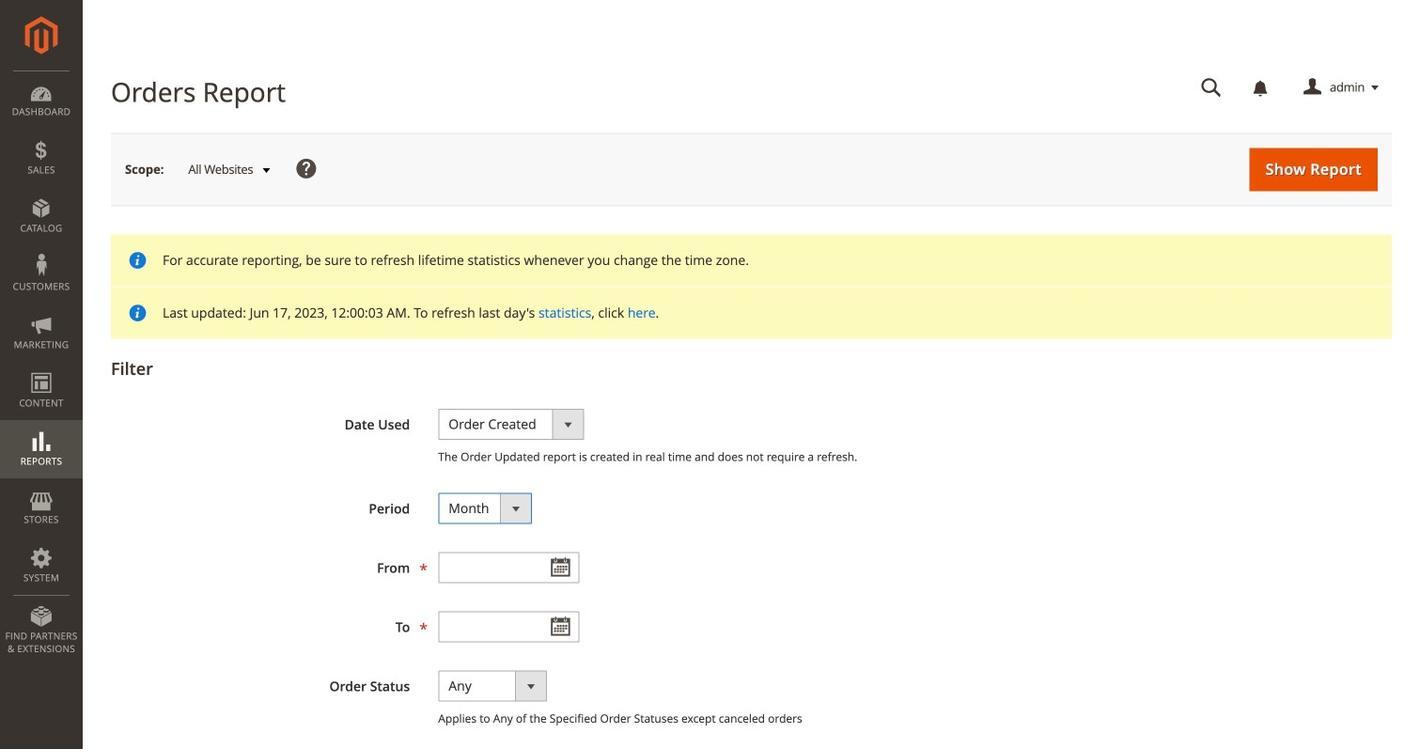 Task type: locate. For each thing, give the bounding box(es) containing it.
menu bar
[[0, 70, 83, 665]]

None text field
[[1188, 71, 1235, 104], [438, 552, 579, 583], [1188, 71, 1235, 104], [438, 552, 579, 583]]

None text field
[[438, 611, 579, 642]]



Task type: describe. For each thing, give the bounding box(es) containing it.
magento admin panel image
[[25, 16, 58, 55]]



